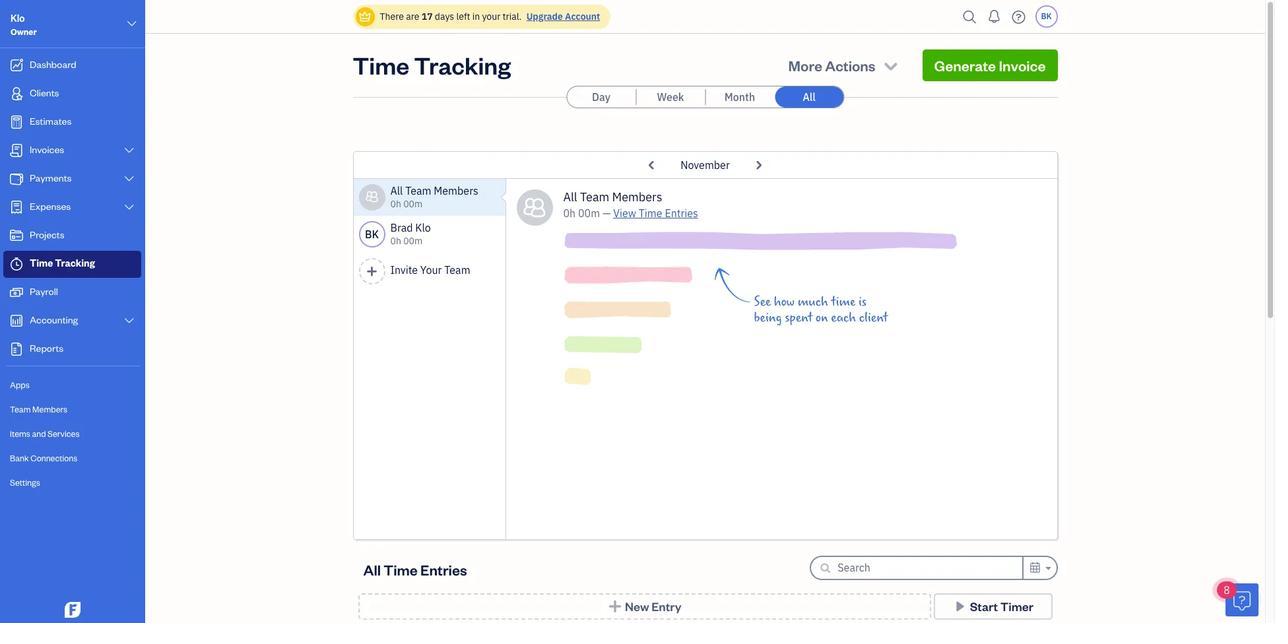 Task type: vqa. For each thing, say whether or not it's contained in the screenshot.
go
no



Task type: describe. For each thing, give the bounding box(es) containing it.
entry
[[652, 599, 682, 614]]

all time entries
[[364, 560, 467, 579]]

expense image
[[9, 201, 24, 214]]

team inside main element
[[10, 404, 31, 415]]

start timer button
[[934, 594, 1053, 620]]

payroll link
[[3, 279, 141, 306]]

0 vertical spatial chevron large down image
[[126, 16, 138, 32]]

projects
[[30, 228, 65, 241]]

accounting link
[[3, 308, 141, 335]]

all team members 0h 00m — view time entries
[[564, 190, 699, 220]]

week link
[[637, 87, 705, 108]]

team members link
[[3, 398, 141, 421]]

invite your team
[[391, 263, 471, 277]]

chevron large down image for payments
[[123, 174, 135, 184]]

all link
[[775, 87, 844, 108]]

day link
[[567, 87, 636, 108]]

your
[[421, 263, 442, 277]]

new entry button
[[358, 594, 931, 620]]

invoice
[[999, 56, 1046, 75]]

klo inside klo owner
[[11, 12, 25, 24]]

notifications image
[[984, 3, 1005, 30]]

days
[[435, 11, 454, 22]]

plus image for new entry button
[[608, 600, 623, 613]]

new
[[625, 599, 649, 614]]

there
[[380, 11, 404, 22]]

payments
[[30, 172, 72, 184]]

0 vertical spatial time tracking
[[353, 50, 511, 81]]

0h inside brad klo 0h 00m
[[391, 235, 401, 247]]

previous month image
[[644, 155, 661, 176]]

owner
[[11, 26, 37, 37]]

klo owner
[[11, 12, 37, 37]]

chevrondown image
[[882, 56, 900, 75]]

1 horizontal spatial tracking
[[414, 50, 511, 81]]

1 vertical spatial entries
[[421, 560, 467, 579]]

estimate image
[[9, 116, 24, 129]]

settings link
[[3, 471, 141, 495]]

calendar image
[[1030, 560, 1042, 576]]

services
[[48, 429, 80, 439]]

connections
[[31, 453, 78, 464]]

bank connections
[[10, 453, 78, 464]]

month
[[725, 90, 756, 104]]

chevron large down image for accounting
[[123, 316, 135, 326]]

items
[[10, 429, 30, 439]]

upgrade
[[527, 11, 563, 22]]

time inside all team members 0h 00m — view time entries
[[639, 207, 663, 220]]

your
[[482, 11, 501, 22]]

invoice image
[[9, 144, 24, 157]]

invoices link
[[3, 137, 141, 164]]

0h for all team members 0h 00m
[[391, 198, 401, 210]]

timer
[[1001, 599, 1034, 614]]

all for all team members 0h 00m — view time entries
[[564, 190, 578, 205]]

all for all time entries
[[364, 560, 381, 579]]

time inside main element
[[30, 257, 53, 269]]

on
[[816, 310, 829, 326]]

apps
[[10, 380, 30, 390]]

are
[[406, 11, 420, 22]]

start timer
[[971, 599, 1034, 614]]

all team members 0h 00m
[[391, 184, 479, 210]]

money image
[[9, 286, 24, 299]]

invoices
[[30, 143, 64, 156]]

trial.
[[503, 11, 522, 22]]

each
[[832, 310, 857, 326]]

payments link
[[3, 166, 141, 193]]

time
[[832, 295, 856, 310]]

8 button
[[1218, 582, 1259, 617]]

resource center badge image
[[1226, 584, 1259, 617]]

items and services
[[10, 429, 80, 439]]

tracking inside main element
[[55, 257, 95, 269]]

left
[[457, 11, 470, 22]]

users image
[[365, 190, 379, 205]]



Task type: locate. For each thing, give the bounding box(es) containing it.
00m for all team members 0h 00m — view time entries
[[578, 207, 600, 220]]

1 vertical spatial chevron large down image
[[123, 202, 135, 213]]

bk left brad
[[365, 228, 379, 241]]

members inside all team members 0h 00m
[[434, 184, 479, 197]]

all for all team members 0h 00m
[[391, 184, 403, 197]]

bk inside dropdown button
[[1042, 11, 1052, 21]]

bk
[[1042, 11, 1052, 21], [365, 228, 379, 241]]

team up items
[[10, 404, 31, 415]]

8
[[1224, 584, 1231, 597]]

dashboard link
[[3, 52, 141, 79]]

start
[[971, 599, 999, 614]]

Search text field
[[838, 557, 1023, 578]]

bank
[[10, 453, 29, 464]]

1 vertical spatial bk
[[365, 228, 379, 241]]

chevron large down image inside payments link
[[123, 174, 135, 184]]

more actions
[[789, 56, 876, 75]]

tracking
[[414, 50, 511, 81], [55, 257, 95, 269]]

plus image left invite at the top
[[366, 265, 378, 277]]

search image
[[960, 7, 981, 27]]

team inside button
[[445, 263, 471, 277]]

chevron large down image down payments link
[[123, 202, 135, 213]]

generate
[[935, 56, 997, 75]]

1 horizontal spatial entries
[[665, 207, 699, 220]]

0h left —
[[564, 207, 576, 220]]

client
[[860, 310, 888, 326]]

1 vertical spatial chevron large down image
[[123, 145, 135, 156]]

actions
[[826, 56, 876, 75]]

accounting
[[30, 314, 78, 326]]

more
[[789, 56, 823, 75]]

klo inside brad klo 0h 00m
[[416, 221, 431, 234]]

time tracking
[[353, 50, 511, 81], [30, 257, 95, 269]]

17
[[422, 11, 433, 22]]

there are 17 days left in your trial. upgrade account
[[380, 11, 600, 22]]

more actions button
[[777, 50, 912, 81]]

reports link
[[3, 336, 141, 363]]

1 horizontal spatial time tracking
[[353, 50, 511, 81]]

items and services link
[[3, 423, 141, 446]]

view
[[614, 207, 637, 220]]

week
[[657, 90, 684, 104]]

1 vertical spatial klo
[[416, 221, 431, 234]]

members inside all team members 0h 00m — view time entries
[[613, 190, 663, 205]]

in
[[473, 11, 480, 22]]

tracking down projects link
[[55, 257, 95, 269]]

0 horizontal spatial time tracking
[[30, 257, 95, 269]]

tracking down left
[[414, 50, 511, 81]]

upgrade account link
[[524, 11, 600, 22]]

team
[[406, 184, 432, 197], [580, 190, 610, 205], [445, 263, 471, 277], [10, 404, 31, 415]]

view time entries button
[[614, 205, 699, 221]]

0 horizontal spatial members
[[32, 404, 67, 415]]

chevron large down image for invoices
[[123, 145, 135, 156]]

plus image inside invite your team button
[[366, 265, 378, 277]]

0 vertical spatial entries
[[665, 207, 699, 220]]

1 vertical spatial tracking
[[55, 257, 95, 269]]

2 vertical spatial chevron large down image
[[123, 316, 135, 326]]

new entry
[[625, 599, 682, 614]]

klo up owner
[[11, 12, 25, 24]]

0 horizontal spatial plus image
[[366, 265, 378, 277]]

and
[[32, 429, 46, 439]]

0h for all team members 0h 00m — view time entries
[[564, 207, 576, 220]]

brad
[[391, 221, 413, 234]]

projects link
[[3, 223, 141, 250]]

team inside all team members 0h 00m
[[406, 184, 432, 197]]

account
[[565, 11, 600, 22]]

0h
[[391, 198, 401, 210], [564, 207, 576, 220], [391, 235, 401, 247]]

being
[[754, 310, 782, 326]]

bank connections link
[[3, 447, 141, 470]]

0h inside all team members 0h 00m
[[391, 198, 401, 210]]

team members
[[10, 404, 67, 415]]

team up brad
[[406, 184, 432, 197]]

time tracking inside main element
[[30, 257, 95, 269]]

dashboard image
[[9, 59, 24, 72]]

0 vertical spatial chevron large down image
[[123, 174, 135, 184]]

chevron large down image inside expenses link
[[123, 202, 135, 213]]

see
[[754, 295, 771, 310]]

0 horizontal spatial entries
[[421, 560, 467, 579]]

chevron large down image down invoices link
[[123, 174, 135, 184]]

all inside all team members 0h 00m
[[391, 184, 403, 197]]

0 horizontal spatial bk
[[365, 228, 379, 241]]

estimates
[[30, 115, 72, 127]]

brad klo 0h 00m
[[391, 221, 431, 247]]

1 horizontal spatial members
[[434, 184, 479, 197]]

month link
[[706, 87, 775, 108]]

time
[[353, 50, 410, 81], [639, 207, 663, 220], [30, 257, 53, 269], [384, 560, 418, 579]]

day
[[592, 90, 611, 104]]

next month image
[[750, 155, 768, 176]]

much
[[798, 295, 829, 310]]

1 horizontal spatial bk
[[1042, 11, 1052, 21]]

00m inside all team members 0h 00m — view time entries
[[578, 207, 600, 220]]

spent
[[785, 310, 813, 326]]

is
[[859, 295, 867, 310]]

team right your
[[445, 263, 471, 277]]

00m up brad
[[404, 198, 423, 210]]

november
[[681, 158, 730, 172]]

1 horizontal spatial klo
[[416, 221, 431, 234]]

2 horizontal spatial members
[[613, 190, 663, 205]]

generate invoice button
[[923, 50, 1058, 81]]

report image
[[9, 343, 24, 356]]

payment image
[[9, 172, 24, 186]]

entries inside all team members 0h 00m — view time entries
[[665, 207, 699, 220]]

0 horizontal spatial klo
[[11, 12, 25, 24]]

1 vertical spatial time tracking
[[30, 257, 95, 269]]

0 horizontal spatial tracking
[[55, 257, 95, 269]]

settings
[[10, 477, 40, 488]]

how
[[774, 295, 795, 310]]

time tracking link
[[3, 251, 141, 278]]

caretdown image
[[1044, 561, 1052, 576]]

0h up brad
[[391, 198, 401, 210]]

plus image left new
[[608, 600, 623, 613]]

members for all team members 0h 00m — view time entries
[[613, 190, 663, 205]]

0 vertical spatial klo
[[11, 12, 25, 24]]

time tracking down projects link
[[30, 257, 95, 269]]

expenses link
[[3, 194, 141, 221]]

bk right go to help icon
[[1042, 11, 1052, 21]]

plus image
[[366, 265, 378, 277], [608, 600, 623, 613]]

members inside main element
[[32, 404, 67, 415]]

team inside all team members 0h 00m — view time entries
[[580, 190, 610, 205]]

invite
[[391, 263, 418, 277]]

bk button
[[1036, 5, 1058, 28]]

00m left —
[[578, 207, 600, 220]]

plus image inside new entry button
[[608, 600, 623, 613]]

0 vertical spatial tracking
[[414, 50, 511, 81]]

client image
[[9, 87, 24, 100]]

plus image for invite your team button
[[366, 265, 378, 277]]

all inside all team members 0h 00m — view time entries
[[564, 190, 578, 205]]

generate invoice
[[935, 56, 1046, 75]]

team up —
[[580, 190, 610, 205]]

freshbooks image
[[62, 602, 83, 618]]

0 vertical spatial plus image
[[366, 265, 378, 277]]

chevron large down image
[[126, 16, 138, 32], [123, 145, 135, 156], [123, 316, 135, 326]]

reports
[[30, 342, 64, 355]]

clients link
[[3, 81, 141, 108]]

invite your team button
[[354, 253, 506, 290]]

members for all team members 0h 00m
[[434, 184, 479, 197]]

members
[[434, 184, 479, 197], [613, 190, 663, 205], [32, 404, 67, 415]]

crown image
[[358, 10, 372, 23]]

estimates link
[[3, 109, 141, 136]]

0h inside all team members 0h 00m — view time entries
[[564, 207, 576, 220]]

1 horizontal spatial plus image
[[608, 600, 623, 613]]

main element
[[0, 0, 178, 623]]

chevron large down image
[[123, 174, 135, 184], [123, 202, 135, 213]]

0h down brad
[[391, 235, 401, 247]]

clients
[[30, 87, 59, 99]]

all
[[803, 90, 816, 104], [391, 184, 403, 197], [564, 190, 578, 205], [364, 560, 381, 579]]

klo right brad
[[416, 221, 431, 234]]

all for all
[[803, 90, 816, 104]]

chart image
[[9, 314, 24, 328]]

—
[[603, 207, 611, 220]]

project image
[[9, 229, 24, 242]]

go to help image
[[1009, 7, 1030, 27]]

klo
[[11, 12, 25, 24], [416, 221, 431, 234]]

00m inside brad klo 0h 00m
[[404, 235, 423, 247]]

see how much time is being spent on each client
[[754, 295, 888, 326]]

00m down brad
[[404, 235, 423, 247]]

00m for all team members 0h 00m
[[404, 198, 423, 210]]

time tracking down 17
[[353, 50, 511, 81]]

00m inside all team members 0h 00m
[[404, 198, 423, 210]]

2 chevron large down image from the top
[[123, 202, 135, 213]]

1 chevron large down image from the top
[[123, 174, 135, 184]]

dashboard
[[30, 58, 76, 71]]

payroll
[[30, 285, 58, 298]]

0 vertical spatial bk
[[1042, 11, 1052, 21]]

play image
[[953, 600, 968, 613]]

timer image
[[9, 258, 24, 271]]

chevron large down image inside accounting link
[[123, 316, 135, 326]]

1 vertical spatial plus image
[[608, 600, 623, 613]]

apps link
[[3, 374, 141, 397]]

expenses
[[30, 200, 71, 213]]

00m
[[404, 198, 423, 210], [578, 207, 600, 220], [404, 235, 423, 247]]

chevron large down image for expenses
[[123, 202, 135, 213]]



